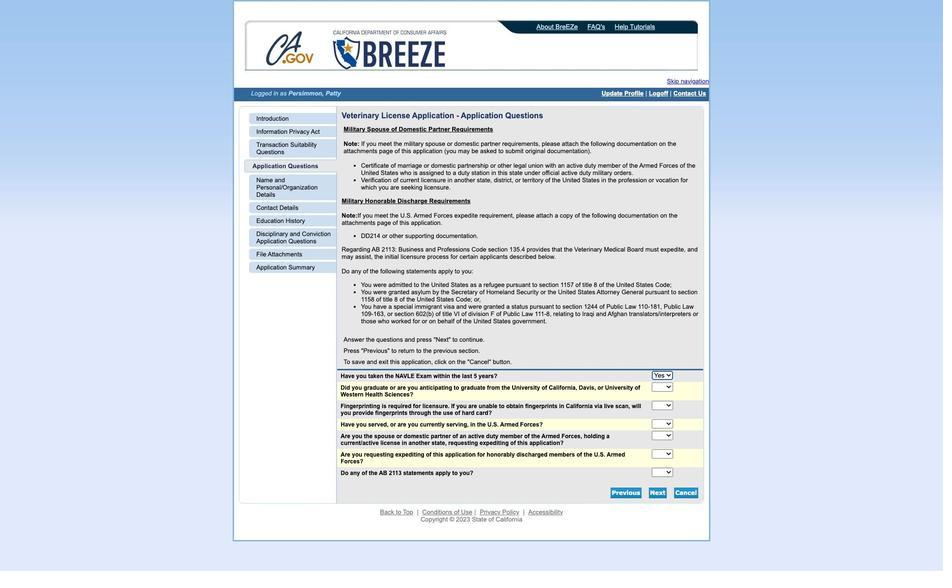 Task type: vqa. For each thing, say whether or not it's contained in the screenshot.
text box
no



Task type: describe. For each thing, give the bounding box(es) containing it.
ca.gov image
[[266, 31, 315, 68]]



Task type: locate. For each thing, give the bounding box(es) containing it.
state of california breeze image
[[331, 31, 448, 69]]

None submit
[[611, 488, 642, 498], [649, 488, 667, 498], [674, 488, 699, 498], [611, 488, 642, 498], [649, 488, 667, 498], [674, 488, 699, 498]]



